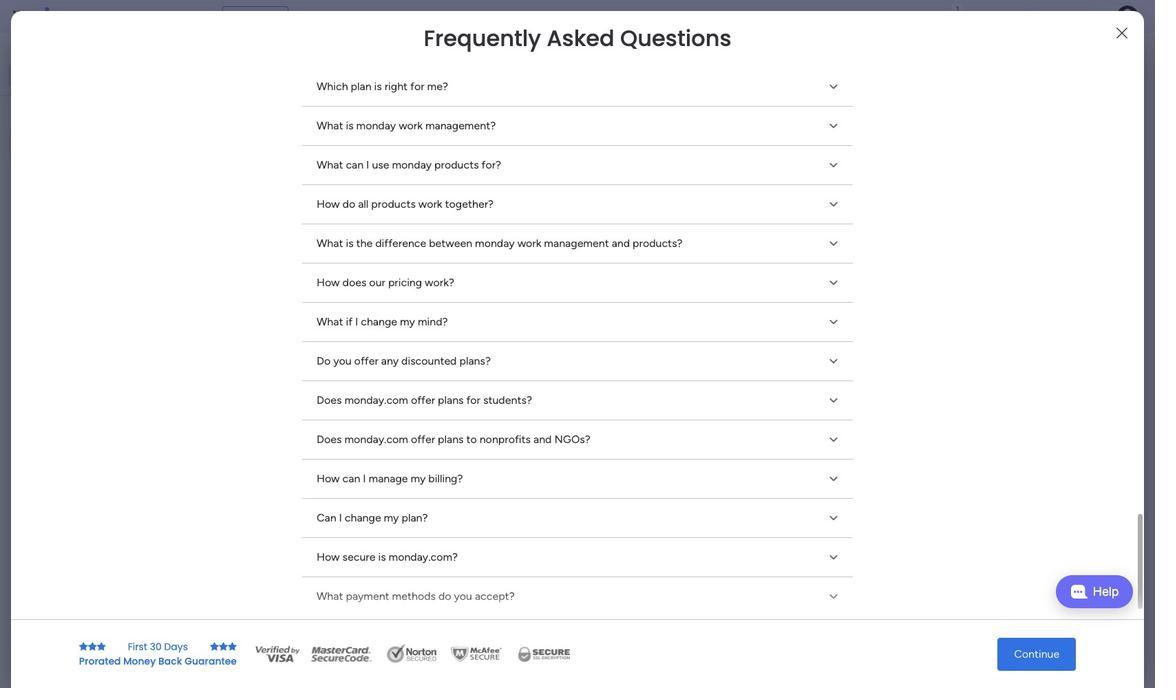 Task type: locate. For each thing, give the bounding box(es) containing it.
1 vertical spatial can
[[343, 472, 360, 485]]

monday.com down any
[[345, 394, 408, 407]]

0 vertical spatial 0 items
[[284, 273, 316, 285]]

be
[[152, 642, 165, 657]]

select product image
[[12, 10, 26, 23]]

plans up does monday.com offer plans to nonprofits and ngos?
[[438, 394, 464, 407]]

1 vertical spatial you
[[454, 590, 472, 603]]

3 how from the top
[[317, 472, 340, 485]]

the left "difference"
[[356, 237, 373, 250]]

what for what payment methods do you accept?
[[317, 590, 343, 603]]

and left the ngos?
[[534, 433, 552, 446]]

how can i manage my billing? button
[[302, 460, 853, 498]]

0 vertical spatial offer
[[354, 354, 379, 367]]

what down which
[[317, 119, 343, 132]]

0 vertical spatial and
[[1019, 98, 1035, 110]]

items
[[468, 114, 492, 125], [292, 273, 316, 285], [314, 323, 338, 335], [316, 372, 340, 384], [284, 422, 307, 434], [346, 546, 370, 558]]

1 item
[[298, 174, 324, 186]]

what if i change my mind? button
[[302, 303, 853, 341]]

week up the 2
[[263, 368, 295, 386]]

is up purchase
[[248, 627, 256, 641]]

monday.com inside does monday.com offer plans to nonprofits and ngos? dropdown button
[[345, 433, 408, 446]]

2 horizontal spatial do
[[439, 590, 451, 603]]

2 horizontal spatial and
[[1019, 98, 1035, 110]]

star image for third star image from the left
[[228, 642, 237, 652]]

0 horizontal spatial /
[[298, 368, 305, 386]]

1 vertical spatial for
[[466, 394, 481, 407]]

3 what from the top
[[317, 237, 343, 250]]

management inside dropdown button
[[544, 237, 609, 250]]

items inside without a date / 0 items
[[346, 546, 370, 558]]

management
[[139, 8, 214, 24], [544, 237, 609, 250]]

plans for does monday.com offer plans for students?
[[438, 394, 464, 407]]

0 vertical spatial for
[[410, 80, 425, 93]]

what up "does"
[[317, 237, 343, 250]]

change right if
[[361, 315, 397, 328]]

what up by
[[317, 590, 343, 603]]

0 horizontal spatial price
[[101, 642, 127, 657]]

0 vertical spatial my
[[400, 315, 415, 328]]

1 horizontal spatial products
[[434, 158, 479, 171]]

4 what from the top
[[317, 315, 343, 328]]

offer down discounted
[[411, 394, 435, 407]]

group
[[614, 418, 641, 429]]

/
[[298, 368, 305, 386], [328, 542, 334, 559]]

questions
[[620, 23, 732, 54]]

search image
[[374, 114, 385, 125]]

my left plan?
[[384, 511, 399, 524]]

1 vertical spatial do
[[439, 590, 451, 603]]

i for use
[[366, 158, 369, 171]]

do
[[343, 197, 355, 210], [439, 590, 451, 603], [100, 627, 114, 641]]

products
[[434, 158, 479, 171], [371, 197, 416, 210]]

1 star image from the left
[[97, 642, 106, 652]]

how for how secure is monday.com?
[[317, 551, 340, 564]]

2 vertical spatial do
[[100, 627, 114, 641]]

ssl encrypted image
[[509, 644, 578, 665]]

can
[[317, 511, 336, 524]]

payment inside what payment methods do you accept? dropdown button
[[346, 590, 389, 603]]

plans right see
[[260, 10, 282, 22]]

lottie animation element
[[0, 549, 176, 688]]

1 vertical spatial prio
[[1142, 418, 1155, 429]]

30
[[150, 640, 162, 654]]

1 does from the top
[[317, 394, 342, 407]]

0 vertical spatial management
[[139, 8, 214, 24]]

0 horizontal spatial to
[[466, 433, 477, 446]]

week
[[263, 368, 295, 386], [614, 448, 635, 458]]

offer down does monday.com offer plans for students?
[[411, 433, 435, 446]]

monday work management
[[61, 8, 214, 24]]

0 horizontal spatial the
[[54, 642, 73, 657]]

does monday.com offer plans to nonprofits and ngos? button
[[302, 420, 853, 459]]

do you offer any discounted plans?
[[317, 354, 491, 367]]

list box
[[0, 161, 176, 537]]

i for manage
[[363, 472, 366, 485]]

offer inside 'dropdown button'
[[411, 394, 435, 407]]

to
[[1112, 98, 1121, 110], [466, 433, 477, 446]]

kendall parks image
[[914, 218, 935, 239]]

1 vertical spatial and
[[612, 237, 630, 250]]

which plan is right for me?
[[317, 80, 448, 93]]

items inside next week / 0 items
[[316, 372, 340, 384]]

0 vertical spatial can
[[346, 158, 364, 171]]

week down group
[[614, 448, 635, 458]]

star image
[[97, 642, 106, 652], [219, 642, 228, 652], [228, 642, 237, 652]]

0 vertical spatial week
[[263, 368, 295, 386]]

1 horizontal spatial next
[[592, 448, 612, 458]]

help button
[[1056, 576, 1133, 609]]

1 horizontal spatial week
[[614, 448, 635, 458]]

1 horizontal spatial price
[[219, 627, 245, 641]]

main content
[[182, 33, 1155, 688]]

i
[[366, 158, 369, 171], [355, 315, 358, 328], [363, 472, 366, 485], [339, 511, 342, 524]]

kendall parks image
[[1117, 6, 1139, 28]]

guarantee
[[185, 654, 237, 668]]

1 star image from the left
[[79, 642, 88, 652]]

i for change
[[355, 315, 358, 328]]

my
[[400, 315, 415, 328], [411, 472, 426, 485], [384, 511, 399, 524]]

1 vertical spatial does
[[317, 433, 342, 446]]

next week / 0 items
[[232, 368, 340, 386]]

2 vertical spatial option
[[0, 163, 176, 166]]

0 vertical spatial prio
[[1142, 170, 1155, 181]]

0 vertical spatial products
[[434, 158, 479, 171]]

2 does from the top
[[317, 433, 342, 446]]

is left search image
[[346, 119, 354, 132]]

country.
[[422, 627, 464, 641]]

monday.com inside does monday.com offer plans for students? 'dropdown button'
[[345, 394, 408, 407]]

the right by
[[337, 627, 354, 641]]

plans inside 'dropdown button'
[[438, 394, 464, 407]]

plans up billing?
[[438, 433, 464, 446]]

and inside does monday.com offer plans to nonprofits and ngos? dropdown button
[[534, 433, 552, 446]]

how for how do all products work together?
[[317, 197, 340, 210]]

what left if
[[317, 315, 343, 328]]

0 vertical spatial the
[[198, 627, 216, 641]]

do right methods
[[439, 590, 451, 603]]

0 items left if
[[305, 323, 338, 335]]

change right can
[[345, 511, 381, 524]]

0 horizontal spatial do
[[100, 627, 114, 641]]

do inside the '* prices do not include tax. the price is determined by the user's billing country. the final price can be seen on the purchase page before payment is completed.'
[[100, 627, 114, 641]]

1 monday.com from the top
[[345, 394, 408, 407]]

payment
[[346, 590, 389, 603], [350, 642, 397, 657]]

1 vertical spatial week
[[614, 448, 635, 458]]

how does our pricing work? button
[[302, 263, 853, 302]]

0 vertical spatial monday.com
[[345, 394, 408, 407]]

can i change my plan?
[[317, 511, 428, 524]]

items right done
[[468, 114, 492, 125]]

me?
[[427, 80, 448, 93]]

first
[[128, 640, 147, 654]]

my left billing?
[[411, 472, 426, 485]]

1 vertical spatial offer
[[411, 394, 435, 407]]

my left mind?
[[400, 315, 415, 328]]

billing?
[[428, 472, 463, 485]]

None search field
[[261, 109, 391, 131]]

0 vertical spatial do
[[343, 197, 355, 210]]

items down do at the bottom of the page
[[316, 372, 340, 384]]

1
[[298, 174, 302, 186]]

for left me?
[[410, 80, 425, 93]]

week for next week
[[614, 448, 635, 458]]

1 vertical spatial products
[[371, 197, 416, 210]]

lottie animation image
[[0, 549, 176, 688]]

work
[[111, 8, 136, 24], [399, 119, 423, 132], [418, 197, 442, 210], [517, 237, 541, 250]]

2 vertical spatial plans
[[438, 433, 464, 446]]

do inside dropdown button
[[343, 197, 355, 210]]

1 vertical spatial my
[[411, 472, 426, 485]]

2 vertical spatial can
[[129, 642, 149, 657]]

price
[[219, 627, 245, 641], [101, 642, 127, 657]]

plans inside dropdown button
[[438, 433, 464, 446]]

0 horizontal spatial and
[[534, 433, 552, 446]]

1 horizontal spatial and
[[612, 237, 630, 250]]

0 vertical spatial you
[[333, 354, 352, 367]]

how does our pricing work?
[[317, 276, 454, 289]]

choose the boards, columns and people you'd like to see
[[894, 98, 1139, 110]]

what up item
[[317, 158, 343, 171]]

you left accept?
[[454, 590, 472, 603]]

see plans button
[[222, 6, 289, 27]]

help image
[[1066, 10, 1080, 23]]

1 horizontal spatial to
[[1112, 98, 1121, 110]]

0 horizontal spatial products
[[371, 197, 416, 210]]

to inside main content
[[1112, 98, 1121, 110]]

hide done items
[[421, 114, 492, 125]]

is right the secure
[[378, 551, 386, 564]]

how left "does"
[[317, 276, 340, 289]]

0 horizontal spatial you
[[333, 354, 352, 367]]

items down can i change my plan?
[[346, 546, 370, 558]]

1 horizontal spatial /
[[328, 542, 334, 559]]

board
[[749, 418, 774, 429]]

0 items
[[284, 273, 316, 285], [305, 323, 338, 335]]

does down do at the bottom of the page
[[317, 394, 342, 407]]

1 horizontal spatial for
[[466, 394, 481, 407]]

monday right between
[[475, 237, 515, 250]]

can inside the '* prices do not include tax. the price is determined by the user's billing country. the final price can be seen on the purchase page before payment is completed.'
[[129, 642, 149, 657]]

star image
[[79, 642, 88, 652], [88, 642, 97, 652], [210, 642, 219, 652]]

you right do at the bottom of the page
[[333, 354, 352, 367]]

is right plan
[[374, 80, 382, 93]]

purchase
[[231, 642, 280, 657]]

2 vertical spatial offer
[[411, 433, 435, 446]]

monday marketplace image
[[1002, 10, 1016, 23]]

the
[[198, 627, 216, 641], [54, 642, 73, 657]]

0 horizontal spatial week
[[263, 368, 295, 386]]

0 horizontal spatial management
[[139, 8, 214, 24]]

0 horizontal spatial next
[[232, 368, 259, 386]]

products left for?
[[434, 158, 479, 171]]

the up on
[[198, 627, 216, 641]]

0 vertical spatial payment
[[346, 590, 389, 603]]

option
[[8, 41, 167, 63], [8, 65, 167, 87], [0, 163, 176, 166]]

any
[[381, 354, 399, 367]]

1 horizontal spatial you
[[454, 590, 472, 603]]

how left the secure
[[317, 551, 340, 564]]

how up can
[[317, 472, 340, 485]]

my first board
[[700, 447, 760, 459]]

does inside dropdown button
[[317, 433, 342, 446]]

0 vertical spatial plans
[[260, 10, 282, 22]]

monday right use
[[392, 158, 432, 171]]

my for billing?
[[411, 472, 426, 485]]

set
[[224, 198, 239, 210]]

and
[[1019, 98, 1035, 110], [612, 237, 630, 250], [534, 433, 552, 446]]

0 items left "does"
[[284, 273, 316, 285]]

include
[[136, 627, 174, 641]]

monday.com up manage
[[345, 433, 408, 446]]

4 how from the top
[[317, 551, 340, 564]]

offer left any
[[354, 354, 379, 367]]

for for plans
[[466, 394, 481, 407]]

0
[[284, 273, 290, 285], [305, 323, 312, 335], [308, 372, 314, 384], [338, 546, 344, 558]]

monday right the select product "icon"
[[61, 8, 108, 24]]

does
[[343, 276, 367, 289]]

offer inside dropdown button
[[354, 354, 379, 367]]

2 what from the top
[[317, 158, 343, 171]]

/ right date
[[328, 542, 334, 559]]

1 vertical spatial next
[[592, 448, 612, 458]]

price up purchase
[[219, 627, 245, 641]]

3 star image from the left
[[228, 642, 237, 652]]

1 vertical spatial /
[[328, 542, 334, 559]]

/ up 2 items
[[298, 368, 305, 386]]

manage
[[369, 472, 408, 485]]

products right all
[[371, 197, 416, 210]]

what is the difference between monday work management and products? button
[[302, 224, 853, 263]]

billing
[[389, 627, 420, 641]]

0 horizontal spatial for
[[410, 80, 425, 93]]

what is monday work management? button
[[302, 106, 853, 145]]

monday.com?
[[389, 551, 458, 564]]

chat bot icon image
[[1070, 585, 1087, 599]]

1 vertical spatial management
[[544, 237, 609, 250]]

5 what from the top
[[317, 590, 343, 603]]

does inside 'dropdown button'
[[317, 394, 342, 407]]

1 how from the top
[[317, 197, 340, 210]]

0 vertical spatial to
[[1112, 98, 1121, 110]]

set up weekly meeting
[[224, 198, 322, 210]]

does monday.com offer plans to nonprofits and ngos?
[[317, 433, 591, 446]]

1 vertical spatial payment
[[350, 642, 397, 657]]

for left 'students?'
[[466, 394, 481, 407]]

star image for 1st star image from the left
[[97, 642, 106, 652]]

i left manage
[[363, 472, 366, 485]]

offer inside dropdown button
[[411, 433, 435, 446]]

to left nonprofits
[[466, 433, 477, 446]]

price down the not on the bottom left of the page
[[101, 642, 127, 657]]

1 horizontal spatial do
[[343, 197, 355, 210]]

use
[[372, 158, 389, 171]]

plans
[[260, 10, 282, 22], [438, 394, 464, 407], [438, 433, 464, 446]]

items left "does"
[[292, 273, 316, 285]]

payment down user's
[[350, 642, 397, 657]]

what can i use monday products for?
[[317, 158, 501, 171]]

can for what
[[346, 158, 364, 171]]

can
[[346, 158, 364, 171], [343, 472, 360, 485], [129, 642, 149, 657]]

0 vertical spatial does
[[317, 394, 342, 407]]

do you offer any discounted plans? button
[[302, 342, 853, 380]]

can left the 30
[[129, 642, 149, 657]]

prio
[[1142, 170, 1155, 181], [1142, 418, 1155, 429]]

plans?
[[460, 354, 491, 367]]

2 how from the top
[[317, 276, 340, 289]]

1 vertical spatial plans
[[438, 394, 464, 407]]

does for does monday.com offer plans to nonprofits and ngos?
[[317, 433, 342, 446]]

for inside 'dropdown button'
[[466, 394, 481, 407]]

i right if
[[355, 315, 358, 328]]

do left all
[[343, 197, 355, 210]]

for inside dropdown button
[[410, 80, 425, 93]]

1 what from the top
[[317, 119, 343, 132]]

proposal
[[266, 446, 303, 458]]

1 horizontal spatial management
[[544, 237, 609, 250]]

what
[[317, 119, 343, 132], [317, 158, 343, 171], [317, 237, 343, 250], [317, 315, 343, 328], [317, 590, 343, 603]]

and left people
[[1019, 98, 1035, 110]]

and left products?
[[612, 237, 630, 250]]

how down item
[[317, 197, 340, 210]]

1 vertical spatial monday.com
[[345, 433, 408, 446]]

2 vertical spatial and
[[534, 433, 552, 446]]

by
[[322, 627, 335, 641]]

the inside dropdown button
[[356, 237, 373, 250]]

payment up user's
[[346, 590, 389, 603]]

what inside dropdown button
[[317, 590, 343, 603]]

prorated money back guarantee
[[79, 654, 237, 668]]

can left use
[[346, 158, 364, 171]]

monday
[[61, 8, 108, 24], [356, 119, 396, 132], [392, 158, 432, 171], [475, 237, 515, 250]]

1 image
[[951, 1, 964, 16]]

does monday.com offer plans for students? button
[[302, 381, 853, 420]]

without a date / 0 items
[[232, 542, 370, 559]]

i left use
[[366, 158, 369, 171]]

the down '*'
[[54, 642, 73, 657]]

does right 2 items
[[317, 433, 342, 446]]

0 vertical spatial next
[[232, 368, 259, 386]]

can left manage
[[343, 472, 360, 485]]

to right like
[[1112, 98, 1121, 110]]

ngos?
[[555, 433, 591, 446]]

1 horizontal spatial the
[[198, 627, 216, 641]]

do left the not on the bottom left of the page
[[100, 627, 114, 641]]

2 monday.com from the top
[[345, 433, 408, 446]]

1 vertical spatial to
[[466, 433, 477, 446]]

invite members image
[[971, 10, 985, 23]]

is
[[374, 80, 382, 93], [346, 119, 354, 132], [346, 237, 354, 250], [378, 551, 386, 564], [248, 627, 256, 641], [400, 642, 407, 657]]



Task type: describe. For each thing, give the bounding box(es) containing it.
monday.com for does monday.com offer plans for students?
[[345, 394, 408, 407]]

mcafee secure image
[[449, 644, 504, 665]]

do
[[317, 354, 331, 367]]

first
[[715, 447, 732, 459]]

1 vertical spatial option
[[8, 65, 167, 87]]

all
[[358, 197, 369, 210]]

how can i manage my billing?
[[317, 472, 463, 485]]

how for how can i manage my billing?
[[317, 472, 340, 485]]

weekly
[[254, 198, 284, 210]]

next week
[[592, 448, 635, 458]]

* prices do not include tax. the price is determined by the user's billing country. the final price can be seen on the purchase page before payment is completed.
[[54, 627, 469, 657]]

the right on
[[212, 642, 228, 657]]

before
[[313, 642, 347, 657]]

verified by visa image
[[253, 644, 302, 665]]

management?
[[425, 119, 496, 132]]

plan?
[[402, 511, 428, 524]]

on
[[196, 642, 209, 657]]

columns
[[981, 98, 1017, 110]]

1 vertical spatial price
[[101, 642, 127, 657]]

offer for to
[[411, 433, 435, 446]]

see plans
[[241, 10, 282, 22]]

continue button
[[998, 638, 1076, 671]]

main content containing next week /
[[182, 33, 1155, 688]]

payment inside the '* prices do not include tax. the price is determined by the user's billing country. the final price can be seen on the purchase page before payment is completed.'
[[350, 642, 397, 657]]

1 prio from the top
[[1142, 170, 1155, 181]]

0 inside without a date / 0 items
[[338, 546, 344, 558]]

what for what is monday work management?
[[317, 119, 343, 132]]

mastercard secure code image
[[307, 644, 376, 665]]

frequently
[[424, 23, 541, 54]]

nonprofits
[[480, 433, 531, 446]]

accept?
[[475, 590, 515, 603]]

2 items
[[276, 422, 307, 434]]

0 inside next week / 0 items
[[308, 372, 314, 384]]

board
[[735, 447, 760, 459]]

my
[[700, 447, 713, 459]]

to-do list, main board element
[[0, 257, 176, 281]]

products inside the how do all products work together? dropdown button
[[371, 197, 416, 210]]

is down the billing
[[400, 642, 407, 657]]

seen
[[168, 642, 193, 657]]

frequently asked questions
[[424, 23, 732, 54]]

search everything image
[[1035, 10, 1049, 23]]

do inside dropdown button
[[439, 590, 451, 603]]

how secure is monday.com?
[[317, 551, 458, 564]]

prorated
[[79, 654, 121, 668]]

1 vertical spatial 0 items
[[305, 323, 338, 335]]

Filter dashboard by text search field
[[261, 109, 391, 131]]

what is monday work management?
[[317, 119, 496, 132]]

days
[[164, 640, 188, 654]]

1 vertical spatial change
[[345, 511, 381, 524]]

0 vertical spatial /
[[298, 368, 305, 386]]

products?
[[633, 237, 683, 250]]

like
[[1096, 98, 1110, 110]]

research proposal
[[224, 446, 303, 458]]

next for next week / 0 items
[[232, 368, 259, 386]]

is up "does"
[[346, 237, 354, 250]]

what for what can i use monday products for?
[[317, 158, 343, 171]]

norton secured image
[[381, 644, 443, 665]]

what payment methods do you accept?
[[317, 590, 515, 603]]

hide
[[421, 114, 442, 125]]

see
[[241, 10, 257, 22]]

notifications image
[[911, 10, 925, 23]]

students?
[[483, 394, 532, 407]]

what payment methods do you accept? button
[[302, 577, 853, 616]]

0 vertical spatial price
[[219, 627, 245, 641]]

difference
[[375, 237, 426, 250]]

mind?
[[418, 315, 448, 328]]

week for next week / 0 items
[[263, 368, 295, 386]]

what if i change my mind?
[[317, 315, 448, 328]]

a
[[284, 542, 293, 559]]

not
[[117, 627, 134, 641]]

can for how
[[343, 472, 360, 485]]

2 vertical spatial my
[[384, 511, 399, 524]]

up
[[241, 198, 252, 210]]

does for does monday.com offer plans for students?
[[317, 394, 342, 407]]

plan
[[351, 80, 372, 93]]

and inside what is the difference between monday work management and products? dropdown button
[[612, 237, 630, 250]]

2 star image from the left
[[88, 642, 97, 652]]

see
[[1124, 98, 1139, 110]]

you inside dropdown button
[[333, 354, 352, 367]]

people
[[1038, 98, 1067, 110]]

you inside dropdown button
[[454, 590, 472, 603]]

our
[[369, 276, 386, 289]]

user's
[[357, 627, 386, 641]]

what is the difference between monday work management and products?
[[317, 237, 683, 250]]

asked
[[547, 23, 615, 54]]

for for right
[[410, 80, 425, 93]]

plans for does monday.com offer plans to nonprofits and ngos?
[[438, 433, 464, 446]]

monday up use
[[356, 119, 396, 132]]

2
[[276, 422, 281, 434]]

for?
[[482, 158, 501, 171]]

pricing
[[388, 276, 422, 289]]

without
[[232, 542, 281, 559]]

prices
[[67, 627, 97, 641]]

offer for discounted
[[354, 354, 379, 367]]

done
[[444, 114, 466, 125]]

first 30 days
[[128, 640, 188, 654]]

1 vertical spatial the
[[54, 642, 73, 657]]

offer for for
[[411, 394, 435, 407]]

items left if
[[314, 323, 338, 335]]

next for next week
[[592, 448, 612, 458]]

monday.com for does monday.com offer plans to nonprofits and ngos?
[[345, 433, 408, 446]]

continue
[[1014, 648, 1060, 661]]

plans inside button
[[260, 10, 282, 22]]

final
[[76, 642, 98, 657]]

how secure is monday.com? button
[[302, 538, 853, 577]]

my for mind?
[[400, 315, 415, 328]]

what for what if i change my mind?
[[317, 315, 343, 328]]

0 vertical spatial option
[[8, 41, 167, 63]]

completed.
[[410, 642, 469, 657]]

choose
[[894, 98, 928, 110]]

0 vertical spatial change
[[361, 315, 397, 328]]

tax.
[[177, 627, 195, 641]]

to inside dropdown button
[[466, 433, 477, 446]]

secure
[[343, 551, 376, 564]]

between
[[429, 237, 472, 250]]

how for how does our pricing work?
[[317, 276, 340, 289]]

items right the 2
[[284, 422, 307, 434]]

meeting
[[287, 198, 322, 210]]

2 prio from the top
[[1142, 418, 1155, 429]]

boards,
[[947, 98, 978, 110]]

what for what is the difference between monday work management and products?
[[317, 237, 343, 250]]

item
[[305, 174, 324, 186]]

products inside what can i use monday products for? dropdown button
[[434, 158, 479, 171]]

which
[[317, 80, 348, 93]]

2 star image from the left
[[219, 642, 228, 652]]

checklist, main board element
[[0, 281, 176, 304]]

methods
[[392, 590, 436, 603]]

determined
[[258, 627, 319, 641]]

*
[[59, 627, 64, 641]]

update feed image
[[941, 10, 955, 23]]

page
[[283, 642, 310, 657]]

together?
[[445, 197, 494, 210]]

how do all products work together? button
[[302, 185, 853, 223]]

the left boards, at right top
[[930, 98, 944, 110]]

3 star image from the left
[[210, 642, 219, 652]]

i right can
[[339, 511, 342, 524]]

which plan is right for me? button
[[302, 67, 853, 106]]



Task type: vqa. For each thing, say whether or not it's contained in the screenshot.
i corresponding to manage
yes



